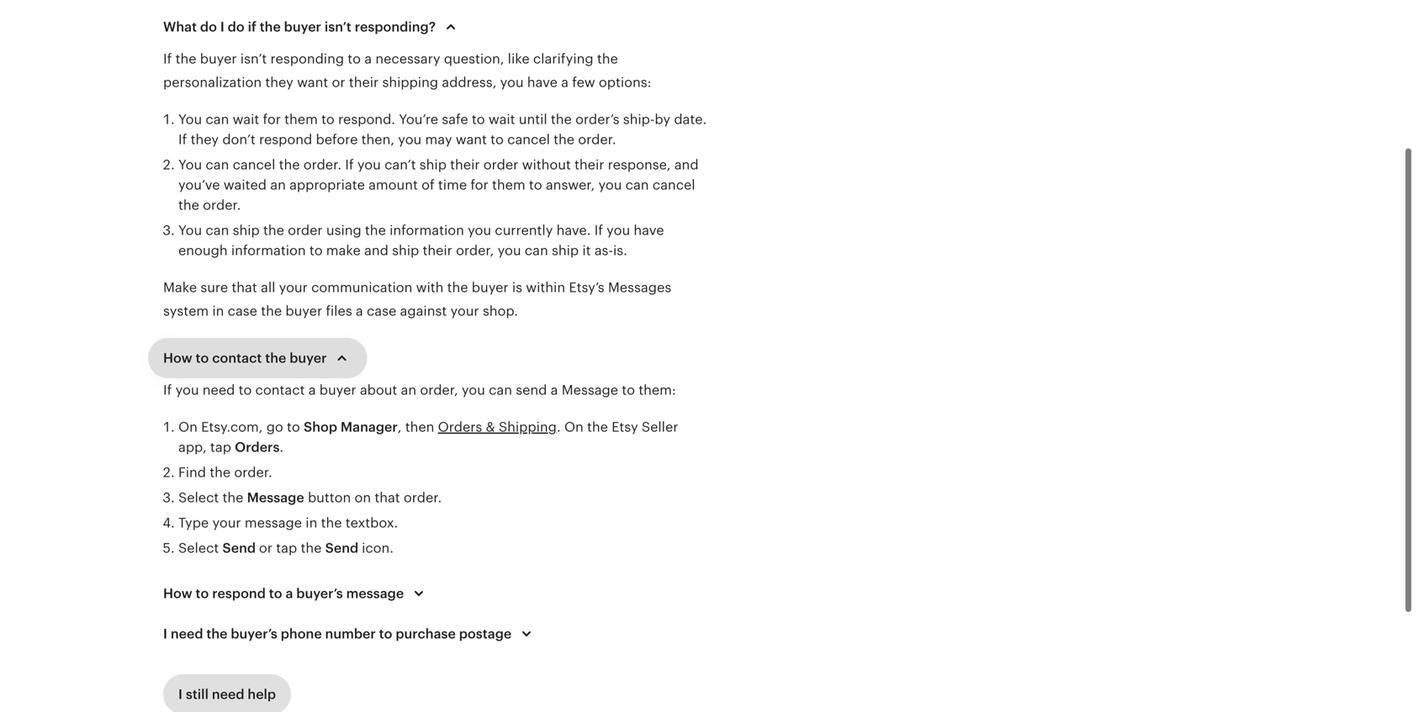 Task type: vqa. For each thing, say whether or not it's contained in the screenshot.
the . On the Etsy Seller app, tap
yes



Task type: locate. For each thing, give the bounding box(es) containing it.
want inside you can wait for them to respond. you're safe to wait until the order's ship-by date. if they don't respond before then, you may want to cancel the order.
[[456, 132, 487, 147]]

1 vertical spatial your
[[450, 304, 479, 319]]

select for select send or tap the send icon.
[[178, 541, 219, 556]]

buyer's left phone
[[231, 627, 277, 642]]

0 vertical spatial how
[[163, 351, 192, 366]]

0 horizontal spatial that
[[232, 280, 257, 295]]

them
[[284, 112, 318, 127], [492, 177, 525, 193]]

the inside the ". on the etsy seller app, tap"
[[587, 420, 608, 435]]

buyer inside what do i do if the buyer isn't responding? dropdown button
[[284, 19, 321, 34]]

how
[[163, 351, 192, 366], [163, 586, 192, 601]]

0 horizontal spatial do
[[200, 19, 217, 34]]

respond inside you can wait for them to respond. you're safe to wait until the order's ship-by date. if they don't respond before then, you may want to cancel the order.
[[259, 132, 312, 147]]

1 vertical spatial them
[[492, 177, 525, 193]]

1 horizontal spatial do
[[228, 19, 245, 34]]

0 horizontal spatial in
[[212, 304, 224, 319]]

make sure that all your communication with the buyer is within etsy's messages system in case the buyer files a case against your shop.
[[163, 280, 671, 319]]

1 vertical spatial an
[[401, 383, 417, 398]]

send left the icon.
[[325, 541, 359, 556]]

information up all
[[231, 243, 306, 258]]

0 vertical spatial them
[[284, 112, 318, 127]]

respond
[[259, 132, 312, 147], [212, 586, 266, 601]]

2 vertical spatial need
[[212, 687, 244, 702]]

ship
[[420, 157, 447, 172], [233, 223, 260, 238], [392, 243, 419, 258], [552, 243, 579, 258]]

tap down type your message in the textbox.
[[276, 541, 297, 556]]

0 vertical spatial in
[[212, 304, 224, 319]]

order,
[[456, 243, 494, 258], [420, 383, 458, 398]]

if
[[163, 51, 172, 66], [178, 132, 187, 147], [345, 157, 354, 172], [594, 223, 603, 238], [163, 383, 172, 398]]

message up type your message in the textbox.
[[247, 490, 304, 506]]

order inside you can ship the order using the information you currently have. if you have enough information to make and ship their order, you can ship it as-is.
[[288, 223, 323, 238]]

information down of
[[390, 223, 464, 238]]

cancel down response,
[[653, 177, 695, 193]]

buyer down files
[[290, 351, 327, 366]]

you up orders & shipping link
[[462, 383, 485, 398]]

0 vertical spatial respond
[[259, 132, 312, 147]]

respond down 'select send or tap the send icon.'
[[212, 586, 266, 601]]

their up answer,
[[575, 157, 604, 172]]

as-
[[594, 243, 613, 258]]

app,
[[178, 440, 207, 455]]

case down communication
[[367, 304, 396, 319]]

1 vertical spatial cancel
[[233, 157, 275, 172]]

1 vertical spatial select
[[178, 541, 219, 556]]

isn't
[[325, 19, 351, 34], [240, 51, 267, 66]]

ship-
[[623, 112, 655, 127]]

0 vertical spatial that
[[232, 280, 257, 295]]

1 horizontal spatial i
[[178, 687, 183, 702]]

to
[[348, 51, 361, 66], [321, 112, 335, 127], [472, 112, 485, 127], [491, 132, 504, 147], [529, 177, 542, 193], [309, 243, 323, 258], [196, 351, 209, 366], [239, 383, 252, 398], [622, 383, 635, 398], [287, 420, 300, 435], [196, 586, 209, 601], [269, 586, 282, 601], [379, 627, 392, 642]]

you inside you can cancel the order. if you can't ship their order without their response, and you've waited an appropriate amount of time for them to answer, you can cancel the order.
[[178, 157, 202, 172]]

find the order.
[[178, 465, 272, 480]]

2 you from the top
[[178, 157, 202, 172]]

1 horizontal spatial have
[[634, 223, 664, 238]]

can
[[206, 112, 229, 127], [206, 157, 229, 172], [626, 177, 649, 193], [206, 223, 229, 238], [525, 243, 548, 258], [489, 383, 512, 398]]

0 vertical spatial isn't
[[325, 19, 351, 34]]

and right make
[[364, 243, 389, 258]]

sure
[[201, 280, 228, 295]]

3 you from the top
[[178, 223, 202, 238]]

2 vertical spatial you
[[178, 223, 202, 238]]

contact
[[212, 351, 262, 366], [255, 383, 305, 398]]

order inside you can cancel the order. if you can't ship their order without their response, and you've waited an appropriate amount of time for them to answer, you can cancel the order.
[[484, 157, 518, 172]]

in down sure at the top of the page
[[212, 304, 224, 319]]

1 vertical spatial buyer's
[[231, 627, 277, 642]]

2 vertical spatial i
[[178, 687, 183, 702]]

2 select from the top
[[178, 541, 219, 556]]

you can ship the order using the information you currently have. if you have enough information to make and ship their order, you can ship it as-is.
[[178, 223, 664, 258]]

isn't inside if the buyer isn't responding to a necessary question, like clarifying the personalization they want or their shipping address, you have a few options:
[[240, 51, 267, 66]]

you inside if the buyer isn't responding to a necessary question, like clarifying the personalization they want or their shipping address, you have a few options:
[[500, 75, 524, 90]]

0 horizontal spatial isn't
[[240, 51, 267, 66]]

them inside you can wait for them to respond. you're safe to wait until the order's ship-by date. if they don't respond before then, you may want to cancel the order.
[[284, 112, 318, 127]]

an inside you can cancel the order. if you can't ship their order without their response, and you've waited an appropriate amount of time for them to answer, you can cancel the order.
[[270, 177, 286, 193]]

they
[[265, 75, 293, 90], [191, 132, 219, 147]]

1 horizontal spatial want
[[456, 132, 487, 147]]

their
[[349, 75, 379, 90], [450, 157, 480, 172], [575, 157, 604, 172], [423, 243, 452, 258]]

within
[[526, 280, 565, 295]]

0 horizontal spatial and
[[364, 243, 389, 258]]

the right if
[[260, 19, 281, 34]]

1 horizontal spatial cancel
[[507, 132, 550, 147]]

order's
[[575, 112, 620, 127]]

0 vertical spatial your
[[279, 280, 308, 295]]

want down safe
[[456, 132, 487, 147]]

1 horizontal spatial message
[[346, 586, 404, 601]]

2 vertical spatial cancel
[[653, 177, 695, 193]]

0 horizontal spatial message
[[245, 516, 302, 531]]

orders
[[438, 420, 482, 435], [235, 440, 280, 455]]

they left don't
[[191, 132, 219, 147]]

1 horizontal spatial isn't
[[325, 19, 351, 34]]

0 vertical spatial need
[[203, 383, 235, 398]]

1 vertical spatial and
[[364, 243, 389, 258]]

the
[[260, 19, 281, 34], [175, 51, 196, 66], [597, 51, 618, 66], [551, 112, 572, 127], [554, 132, 575, 147], [279, 157, 300, 172], [178, 198, 199, 213], [263, 223, 284, 238], [365, 223, 386, 238], [447, 280, 468, 295], [261, 304, 282, 319], [265, 351, 286, 366], [587, 420, 608, 435], [210, 465, 231, 480], [222, 490, 243, 506], [321, 516, 342, 531], [301, 541, 322, 556], [206, 627, 228, 642]]

to right safe
[[472, 112, 485, 127]]

2 case from the left
[[367, 304, 396, 319]]

0 vertical spatial have
[[527, 75, 558, 90]]

message down the icon.
[[346, 586, 404, 601]]

wait
[[233, 112, 259, 127], [489, 112, 515, 127]]

order. right on
[[404, 490, 442, 506]]

if down system
[[163, 383, 172, 398]]

0 vertical spatial for
[[263, 112, 281, 127]]

have inside you can ship the order using the information you currently have. if you have enough information to make and ship their order, you can ship it as-is.
[[634, 223, 664, 238]]

for inside you can cancel the order. if you can't ship their order without their response, and you've waited an appropriate amount of time for them to answer, you can cancel the order.
[[471, 177, 489, 193]]

wait left the until
[[489, 112, 515, 127]]

tap down the "etsy.com,"
[[210, 440, 231, 455]]

have up messages
[[634, 223, 664, 238]]

order. inside you can wait for them to respond. you're safe to wait until the order's ship-by date. if they don't respond before then, you may want to cancel the order.
[[578, 132, 616, 147]]

you inside you can wait for them to respond. you're safe to wait until the order's ship-by date. if they don't respond before then, you may want to cancel the order.
[[178, 112, 202, 127]]

1 vertical spatial for
[[471, 177, 489, 193]]

0 horizontal spatial message
[[247, 490, 304, 506]]

or down type your message in the textbox.
[[259, 541, 273, 556]]

to down without
[[529, 177, 542, 193]]

0 horizontal spatial i
[[163, 627, 167, 642]]

need for still
[[212, 687, 244, 702]]

if the buyer isn't responding to a necessary question, like clarifying the personalization they want or their shipping address, you have a few options:
[[163, 51, 651, 90]]

contact inside dropdown button
[[212, 351, 262, 366]]

for down responding
[[263, 112, 281, 127]]

how for how to respond to a buyer's message
[[163, 586, 192, 601]]

a up phone
[[286, 586, 293, 601]]

0 horizontal spatial wait
[[233, 112, 259, 127]]

wait up don't
[[233, 112, 259, 127]]

or inside if the buyer isn't responding to a necessary question, like clarifying the personalization they want or their shipping address, you have a few options:
[[332, 75, 345, 90]]

order, up shop.
[[456, 243, 494, 258]]

appropriate
[[289, 177, 365, 193]]

case down sure at the top of the page
[[228, 304, 257, 319]]

1 vertical spatial you
[[178, 157, 202, 172]]

want
[[297, 75, 328, 90], [456, 132, 487, 147]]

the down button
[[321, 516, 342, 531]]

information
[[390, 223, 464, 238], [231, 243, 306, 258]]

1 vertical spatial message
[[346, 586, 404, 601]]

respond right don't
[[259, 132, 312, 147]]

buyer's up 'i need the buyer's phone number to purchase postage' at the bottom of the page
[[296, 586, 343, 601]]

options:
[[599, 75, 651, 90]]

an right waited
[[270, 177, 286, 193]]

0 horizontal spatial an
[[270, 177, 286, 193]]

1 horizontal spatial order
[[484, 157, 518, 172]]

1 case from the left
[[228, 304, 257, 319]]

if inside you can cancel the order. if you can't ship their order without their response, and you've waited an appropriate amount of time for them to answer, you can cancel the order.
[[345, 157, 354, 172]]

ship up with
[[392, 243, 419, 258]]

if inside you can ship the order using the information you currently have. if you have enough information to make and ship their order, you can ship it as-is.
[[594, 223, 603, 238]]

2 horizontal spatial i
[[220, 19, 224, 34]]

1 horizontal spatial orders
[[438, 420, 482, 435]]

them up before
[[284, 112, 318, 127]]

you inside you can ship the order using the information you currently have. if you have enough information to make and ship their order, you can ship it as-is.
[[178, 223, 202, 238]]

1 horizontal spatial case
[[367, 304, 396, 319]]

.
[[280, 440, 284, 455]]

0 horizontal spatial them
[[284, 112, 318, 127]]

1 horizontal spatial they
[[265, 75, 293, 90]]

make
[[163, 280, 197, 295]]

orders left &
[[438, 420, 482, 435]]

buyer
[[284, 19, 321, 34], [200, 51, 237, 66], [472, 280, 509, 295], [285, 304, 322, 319], [290, 351, 327, 366], [319, 383, 356, 398]]

and inside you can cancel the order. if you can't ship their order without their response, and you've waited an appropriate amount of time for them to answer, you can cancel the order.
[[674, 157, 699, 172]]

select the message button on that order.
[[178, 490, 442, 506]]

have inside if the buyer isn't responding to a necessary question, like clarifying the personalization they want or their shipping address, you have a few options:
[[527, 75, 558, 90]]

you
[[178, 112, 202, 127], [178, 157, 202, 172], [178, 223, 202, 238]]

how down the type
[[163, 586, 192, 601]]

is.
[[613, 243, 627, 258]]

can up 'you've'
[[206, 157, 229, 172]]

buyer left files
[[285, 304, 322, 319]]

i still need help
[[178, 687, 276, 702]]

0 vertical spatial and
[[674, 157, 699, 172]]

0 vertical spatial want
[[297, 75, 328, 90]]

a up shop
[[308, 383, 316, 398]]

1 horizontal spatial them
[[492, 177, 525, 193]]

number
[[325, 627, 376, 642]]

1 select from the top
[[178, 490, 219, 506]]

0 horizontal spatial your
[[212, 516, 241, 531]]

currently
[[495, 223, 553, 238]]

cancel
[[507, 132, 550, 147], [233, 157, 275, 172], [653, 177, 695, 193]]

order
[[484, 157, 518, 172], [288, 223, 323, 238]]

1 vertical spatial have
[[634, 223, 664, 238]]

need up still at the left bottom of the page
[[171, 627, 203, 642]]

1 vertical spatial that
[[375, 490, 400, 506]]

you can cancel the order. if you can't ship their order without their response, and you've waited an appropriate amount of time for them to answer, you can cancel the order.
[[178, 157, 699, 213]]

select up the type
[[178, 490, 219, 506]]

the down all
[[261, 304, 282, 319]]

you down personalization
[[178, 112, 202, 127]]

about
[[360, 383, 397, 398]]

0 vertical spatial buyer's
[[296, 586, 343, 601]]

and inside you can ship the order using the information you currently have. if you have enough information to make and ship their order, you can ship it as-is.
[[364, 243, 389, 258]]

system
[[163, 304, 209, 319]]

you for you can wait for them to respond. you're safe to wait until the order's ship-by date. if they don't respond before then, you may want to cancel the order.
[[178, 112, 202, 127]]

an
[[270, 177, 286, 193], [401, 383, 417, 398]]

if up the as-
[[594, 223, 603, 238]]

0 horizontal spatial order
[[288, 223, 323, 238]]

i still need help link
[[163, 675, 291, 712]]

shop
[[304, 420, 337, 435]]

1 vertical spatial order,
[[420, 383, 458, 398]]

1 you from the top
[[178, 112, 202, 127]]

tap
[[210, 440, 231, 455], [276, 541, 297, 556]]

i inside dropdown button
[[163, 627, 167, 642]]

0 horizontal spatial or
[[259, 541, 273, 556]]

to left make
[[309, 243, 323, 258]]

1 horizontal spatial in
[[306, 516, 317, 531]]

files
[[326, 304, 352, 319]]

1 vertical spatial want
[[456, 132, 487, 147]]

1 horizontal spatial information
[[390, 223, 464, 238]]

can inside you can wait for them to respond. you're safe to wait until the order's ship-by date. if they don't respond before then, you may want to cancel the order.
[[206, 112, 229, 127]]

they down responding
[[265, 75, 293, 90]]

your right all
[[279, 280, 308, 295]]

1 vertical spatial information
[[231, 243, 306, 258]]

0 horizontal spatial want
[[297, 75, 328, 90]]

to inside if the buyer isn't responding to a necessary question, like clarifying the personalization they want or their shipping address, you have a few options:
[[348, 51, 361, 66]]

i for need
[[163, 627, 167, 642]]

0 vertical spatial they
[[265, 75, 293, 90]]

,
[[398, 420, 402, 435]]

1 how from the top
[[163, 351, 192, 366]]

2 how from the top
[[163, 586, 192, 601]]

1 send from the left
[[222, 541, 256, 556]]

to down how to contact the buyer
[[239, 383, 252, 398]]

to right responding
[[348, 51, 361, 66]]

0 horizontal spatial case
[[228, 304, 257, 319]]

1 horizontal spatial or
[[332, 75, 345, 90]]

cancel down the until
[[507, 132, 550, 147]]

how down system
[[163, 351, 192, 366]]

1 vertical spatial they
[[191, 132, 219, 147]]

1 vertical spatial i
[[163, 627, 167, 642]]

1 vertical spatial contact
[[255, 383, 305, 398]]

1 vertical spatial isn't
[[240, 51, 267, 66]]

how to respond to a buyer's message button
[[148, 574, 444, 614]]

0 vertical spatial or
[[332, 75, 345, 90]]

2 wait from the left
[[489, 112, 515, 127]]

to down the type
[[196, 586, 209, 601]]

1 horizontal spatial for
[[471, 177, 489, 193]]

make
[[326, 243, 361, 258]]

message
[[245, 516, 302, 531], [346, 586, 404, 601]]

amount
[[369, 177, 418, 193]]

that left all
[[232, 280, 257, 295]]

shipping
[[382, 75, 438, 90]]

1 horizontal spatial an
[[401, 383, 417, 398]]

have down clarifying
[[527, 75, 558, 90]]

0 horizontal spatial tap
[[210, 440, 231, 455]]

if down before
[[345, 157, 354, 172]]

if down 'what'
[[163, 51, 172, 66]]

0 vertical spatial cancel
[[507, 132, 550, 147]]

if up 'you've'
[[178, 132, 187, 147]]

0 vertical spatial orders
[[438, 420, 482, 435]]

1 vertical spatial how
[[163, 586, 192, 601]]

a right files
[[356, 304, 363, 319]]

can up don't
[[206, 112, 229, 127]]

0 horizontal spatial have
[[527, 75, 558, 90]]

ship up of
[[420, 157, 447, 172]]

1 vertical spatial order
[[288, 223, 323, 238]]

a right send in the bottom left of the page
[[551, 383, 558, 398]]

you for you can cancel the order. if you can't ship their order without their response, and you've waited an appropriate amount of time for them to answer, you can cancel the order.
[[178, 157, 202, 172]]

their inside you can ship the order using the information you currently have. if you have enough information to make and ship their order, you can ship it as-is.
[[423, 243, 452, 258]]

your right the type
[[212, 516, 241, 531]]

want down responding
[[297, 75, 328, 90]]

you up enough
[[178, 223, 202, 238]]

the up options:
[[597, 51, 618, 66]]

your
[[279, 280, 308, 295], [450, 304, 479, 319], [212, 516, 241, 531]]

the down 'you've'
[[178, 198, 199, 213]]

then
[[405, 420, 434, 435]]

1 vertical spatial tap
[[276, 541, 297, 556]]

to right number
[[379, 627, 392, 642]]

can up enough
[[206, 223, 229, 238]]

purchase
[[396, 627, 456, 642]]

them down without
[[492, 177, 525, 193]]

buyer inside how to contact the buyer dropdown button
[[290, 351, 327, 366]]

0 vertical spatial an
[[270, 177, 286, 193]]

0 vertical spatial you
[[178, 112, 202, 127]]

the up appropriate
[[279, 157, 300, 172]]

cancel up waited
[[233, 157, 275, 172]]

0 horizontal spatial information
[[231, 243, 306, 258]]

2 do from the left
[[228, 19, 245, 34]]

do right 'what'
[[200, 19, 217, 34]]

you down you're
[[398, 132, 422, 147]]

responding
[[270, 51, 344, 66]]

. on the etsy seller app, tap
[[178, 420, 678, 455]]

you down like
[[500, 75, 524, 90]]

0 vertical spatial tap
[[210, 440, 231, 455]]

i
[[220, 19, 224, 34], [163, 627, 167, 642], [178, 687, 183, 702]]

help
[[248, 687, 276, 702]]

a inside make sure that all your communication with the buyer is within etsy's messages system in case the buyer files a case against your shop.
[[356, 304, 363, 319]]

do
[[200, 19, 217, 34], [228, 19, 245, 34]]

question,
[[444, 51, 504, 66]]

1 horizontal spatial and
[[674, 157, 699, 172]]

order. down the order's
[[578, 132, 616, 147]]

1 horizontal spatial message
[[562, 383, 618, 398]]

message up . on
[[562, 383, 618, 398]]

0 horizontal spatial send
[[222, 541, 256, 556]]

1 vertical spatial respond
[[212, 586, 266, 601]]

to up before
[[321, 112, 335, 127]]

their up with
[[423, 243, 452, 258]]

0 horizontal spatial for
[[263, 112, 281, 127]]

that inside make sure that all your communication with the buyer is within etsy's messages system in case the buyer files a case against your shop.
[[232, 280, 257, 295]]



Task type: describe. For each thing, give the bounding box(es) containing it.
what do i do if the buyer isn't responding?
[[163, 19, 436, 34]]

etsy's
[[569, 280, 605, 295]]

few
[[572, 75, 595, 90]]

the up i still need help link
[[206, 627, 228, 642]]

you can wait for them to respond. you're safe to wait until the order's ship-by date. if they don't respond before then, you may want to cancel the order.
[[178, 112, 707, 147]]

a left necessary
[[364, 51, 372, 66]]

isn't inside dropdown button
[[325, 19, 351, 34]]

1 horizontal spatial buyer's
[[296, 586, 343, 601]]

to inside you can cancel the order. if you can't ship their order without their response, and you've waited an appropriate amount of time for them to answer, you can cancel the order.
[[529, 177, 542, 193]]

need inside dropdown button
[[171, 627, 203, 642]]

on
[[178, 420, 198, 435]]

you down the currently in the left of the page
[[498, 243, 521, 258]]

2 vertical spatial your
[[212, 516, 241, 531]]

if
[[248, 19, 256, 34]]

0 vertical spatial message
[[562, 383, 618, 398]]

on etsy.com, go to shop manager , then orders & shipping
[[178, 420, 557, 435]]

time
[[438, 177, 467, 193]]

until
[[519, 112, 547, 127]]

the right with
[[447, 280, 468, 295]]

messages
[[608, 280, 671, 295]]

how to contact the buyer button
[[148, 338, 367, 379]]

the up 'go'
[[265, 351, 286, 366]]

postage
[[459, 627, 512, 642]]

the inside dropdown button
[[260, 19, 281, 34]]

clarifying
[[533, 51, 594, 66]]

manager
[[341, 420, 398, 435]]

1 horizontal spatial that
[[375, 490, 400, 506]]

can left send in the bottom left of the page
[[489, 383, 512, 398]]

you down then, on the top of the page
[[357, 157, 381, 172]]

all
[[261, 280, 275, 295]]

date.
[[674, 112, 707, 127]]

them:
[[639, 383, 676, 398]]

of
[[422, 177, 435, 193]]

seller
[[642, 420, 678, 435]]

buyer left about at the left bottom of page
[[319, 383, 356, 398]]

for inside you can wait for them to respond. you're safe to wait until the order's ship-by date. if they don't respond before then, you may want to cancel the order.
[[263, 112, 281, 127]]

the down 'what'
[[175, 51, 196, 66]]

answer,
[[546, 177, 595, 193]]

icon.
[[362, 541, 394, 556]]

waited
[[224, 177, 267, 193]]

communication
[[311, 280, 413, 295]]

0 vertical spatial message
[[245, 516, 302, 531]]

using
[[326, 223, 361, 238]]

how to respond to a buyer's message
[[163, 586, 404, 601]]

what
[[163, 19, 197, 34]]

without
[[522, 157, 571, 172]]

with
[[416, 280, 444, 295]]

they inside you can wait for them to respond. you're safe to wait until the order's ship-by date. if they don't respond before then, you may want to cancel the order.
[[191, 132, 219, 147]]

1 horizontal spatial your
[[279, 280, 308, 295]]

1 vertical spatial message
[[247, 490, 304, 506]]

i need the buyer's phone number to purchase postage button
[[148, 614, 552, 654]]

necessary
[[375, 51, 440, 66]]

1 vertical spatial in
[[306, 516, 317, 531]]

to down 'select send or tap the send icon.'
[[269, 586, 282, 601]]

respond.
[[338, 112, 395, 127]]

buyer inside if the buyer isn't responding to a necessary question, like clarifying the personalization they want or their shipping address, you have a few options:
[[200, 51, 237, 66]]

you inside you can wait for them to respond. you're safe to wait until the order's ship-by date. if they don't respond before then, you may want to cancel the order.
[[398, 132, 422, 147]]

button
[[308, 490, 351, 506]]

etsy
[[612, 420, 638, 435]]

to left them:
[[622, 383, 635, 398]]

select for select the message button on that order.
[[178, 490, 219, 506]]

to down system
[[196, 351, 209, 366]]

can down the currently in the left of the page
[[525, 243, 548, 258]]

the right find
[[210, 465, 231, 480]]

buyer up shop.
[[472, 280, 509, 295]]

order. down 'you've'
[[203, 198, 241, 213]]

you're
[[399, 112, 438, 127]]

type
[[178, 516, 209, 531]]

you up is. at the left top
[[607, 223, 630, 238]]

1 wait from the left
[[233, 112, 259, 127]]

you down response,
[[598, 177, 622, 193]]

shipping
[[499, 420, 557, 435]]

orders & shipping link
[[438, 420, 557, 435]]

if inside you can wait for them to respond. you're safe to wait until the order's ship-by date. if they don't respond before then, you may want to cancel the order.
[[178, 132, 187, 147]]

you left the currently in the left of the page
[[468, 223, 491, 238]]

their inside if the buyer isn't responding to a necessary question, like clarifying the personalization they want or their shipping address, you have a few options:
[[349, 75, 379, 90]]

0 horizontal spatial buyer's
[[231, 627, 277, 642]]

a left few
[[561, 75, 569, 90]]

if inside if the buyer isn't responding to a necessary question, like clarifying the personalization they want or their shipping address, you have a few options:
[[163, 51, 172, 66]]

orders .
[[235, 440, 284, 455]]

what do i do if the buyer isn't responding? button
[[148, 7, 476, 47]]

they inside if the buyer isn't responding to a necessary question, like clarifying the personalization they want or their shipping address, you have a few options:
[[265, 75, 293, 90]]

a inside dropdown button
[[286, 586, 293, 601]]

want inside if the buyer isn't responding to a necessary question, like clarifying the personalization they want or their shipping address, you have a few options:
[[297, 75, 328, 90]]

can't
[[384, 157, 416, 172]]

order. up appropriate
[[303, 157, 342, 172]]

it
[[582, 243, 591, 258]]

i need the buyer's phone number to purchase postage
[[163, 627, 512, 642]]

0 vertical spatial information
[[390, 223, 464, 238]]

shop.
[[483, 304, 518, 319]]

phone
[[281, 627, 322, 642]]

i for still
[[178, 687, 183, 702]]

0 horizontal spatial orders
[[235, 440, 280, 455]]

tap inside the ". on the etsy seller app, tap"
[[210, 440, 231, 455]]

find
[[178, 465, 206, 480]]

is
[[512, 280, 522, 295]]

safe
[[442, 112, 468, 127]]

etsy.com,
[[201, 420, 263, 435]]

2 horizontal spatial your
[[450, 304, 479, 319]]

responding?
[[355, 19, 436, 34]]

. on
[[557, 420, 584, 435]]

the down type your message in the textbox.
[[301, 541, 322, 556]]

if you need to contact a buyer about an order, you can send a message to them:
[[163, 383, 676, 398]]

response,
[[608, 157, 671, 172]]

how to contact the buyer
[[163, 351, 327, 366]]

1 horizontal spatial tap
[[276, 541, 297, 556]]

before
[[316, 132, 358, 147]]

to right may
[[491, 132, 504, 147]]

go
[[266, 420, 283, 435]]

how for how to contact the buyer
[[163, 351, 192, 366]]

to inside you can ship the order using the information you currently have. if you have enough information to make and ship their order, you can ship it as-is.
[[309, 243, 323, 258]]

1 do from the left
[[200, 19, 217, 34]]

need for you
[[203, 383, 235, 398]]

the right "using"
[[365, 223, 386, 238]]

in inside make sure that all your communication with the buyer is within etsy's messages system in case the buyer files a case against your shop.
[[212, 304, 224, 319]]

on
[[355, 490, 371, 506]]

you for you can ship the order using the information you currently have. if you have enough information to make and ship their order, you can ship it as-is.
[[178, 223, 202, 238]]

to right 'go'
[[287, 420, 300, 435]]

0 horizontal spatial cancel
[[233, 157, 275, 172]]

textbox.
[[345, 516, 398, 531]]

you up on
[[175, 383, 199, 398]]

the down the find the order.
[[222, 490, 243, 506]]

the up without
[[554, 132, 575, 147]]

don't
[[222, 132, 256, 147]]

still
[[186, 687, 209, 702]]

1 vertical spatial or
[[259, 541, 273, 556]]

then,
[[361, 132, 395, 147]]

against
[[400, 304, 447, 319]]

i inside dropdown button
[[220, 19, 224, 34]]

enough
[[178, 243, 228, 258]]

type your message in the textbox.
[[178, 516, 398, 531]]

ship down waited
[[233, 223, 260, 238]]

message inside how to respond to a buyer's message dropdown button
[[346, 586, 404, 601]]

2 horizontal spatial cancel
[[653, 177, 695, 193]]

order, inside you can ship the order using the information you currently have. if you have enough information to make and ship their order, you can ship it as-is.
[[456, 243, 494, 258]]

respond inside dropdown button
[[212, 586, 266, 601]]

the right the until
[[551, 112, 572, 127]]

personalization
[[163, 75, 262, 90]]

select send or tap the send icon.
[[178, 541, 394, 556]]

their up the time
[[450, 157, 480, 172]]

can down response,
[[626, 177, 649, 193]]

address,
[[442, 75, 497, 90]]

may
[[425, 132, 452, 147]]

2 send from the left
[[325, 541, 359, 556]]

ship inside you can cancel the order. if you can't ship their order without their response, and you've waited an appropriate amount of time for them to answer, you can cancel the order.
[[420, 157, 447, 172]]

cancel inside you can wait for them to respond. you're safe to wait until the order's ship-by date. if they don't respond before then, you may want to cancel the order.
[[507, 132, 550, 147]]

like
[[508, 51, 530, 66]]

them inside you can cancel the order. if you can't ship their order without their response, and you've waited an appropriate amount of time for them to answer, you can cancel the order.
[[492, 177, 525, 193]]

have.
[[557, 223, 591, 238]]

ship left it
[[552, 243, 579, 258]]

order. down the orders . on the bottom left of page
[[234, 465, 272, 480]]

by
[[655, 112, 671, 127]]

the down waited
[[263, 223, 284, 238]]

you've
[[178, 177, 220, 193]]



